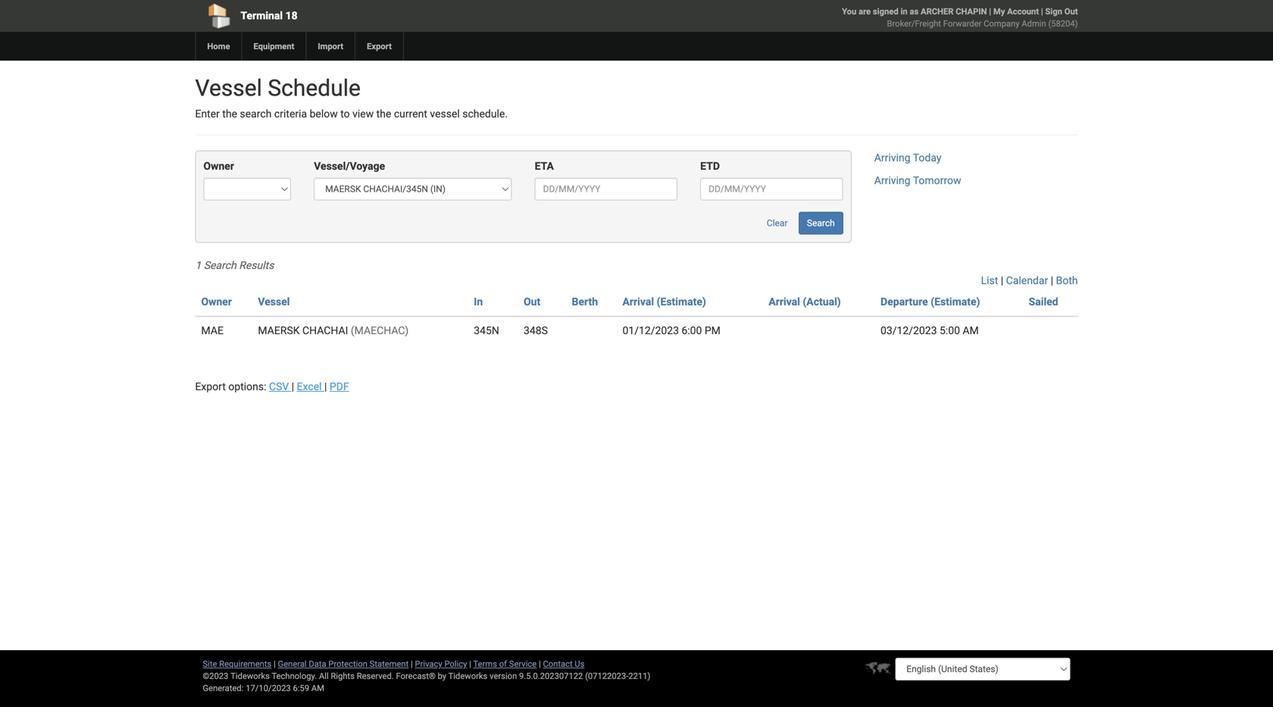 Task type: vqa. For each thing, say whether or not it's contained in the screenshot.
Ave
no



Task type: locate. For each thing, give the bounding box(es) containing it.
sailed
[[1029, 296, 1059, 308]]

are
[[859, 6, 871, 16]]

0 vertical spatial arriving
[[875, 152, 911, 164]]

2 arrival from the left
[[769, 296, 800, 308]]

the
[[222, 108, 237, 120], [376, 108, 391, 120]]

1 the from the left
[[222, 108, 237, 120]]

site requirements | general data protection statement | privacy policy | terms of service | contact us ©2023 tideworks technology. all rights reserved. forecast® by tideworks version 9.5.0.202307122 (07122023-2211) generated: 17/10/2023 6:59 am
[[203, 659, 651, 693]]

arrival for arrival (actual)
[[769, 296, 800, 308]]

csv
[[269, 380, 289, 393]]

arriving today link
[[875, 152, 942, 164]]

348s
[[524, 324, 548, 337]]

the right view
[[376, 108, 391, 120]]

data
[[309, 659, 326, 669]]

out
[[1065, 6, 1078, 16], [524, 296, 541, 308]]

excel link
[[297, 380, 324, 393]]

03/12/2023
[[881, 324, 937, 337]]

export for export
[[367, 41, 392, 51]]

arriving today
[[875, 152, 942, 164]]

calendar link
[[1006, 274, 1048, 287]]

(estimate) up 5:00
[[931, 296, 980, 308]]

1 horizontal spatial arrival
[[769, 296, 800, 308]]

1 arriving from the top
[[875, 152, 911, 164]]

am
[[963, 324, 979, 337], [311, 683, 324, 693]]

requirements
[[219, 659, 272, 669]]

| up tideworks
[[469, 659, 471, 669]]

vessel for vessel schedule enter the search criteria below to view the current vessel schedule.
[[195, 75, 262, 102]]

arriving up arriving tomorrow link
[[875, 152, 911, 164]]

1 horizontal spatial search
[[807, 218, 835, 228]]

(07122023-
[[585, 671, 629, 681]]

maersk
[[258, 324, 300, 337]]

1 vertical spatial vessel
[[258, 296, 290, 308]]

protection
[[329, 659, 368, 669]]

generated:
[[203, 683, 244, 693]]

1 horizontal spatial the
[[376, 108, 391, 120]]

| left my
[[989, 6, 992, 16]]

vessel
[[195, 75, 262, 102], [258, 296, 290, 308]]

to
[[341, 108, 350, 120]]

berth
[[572, 296, 598, 308]]

01/12/2023 6:00 pm
[[623, 324, 721, 337]]

6:59
[[293, 683, 309, 693]]

import
[[318, 41, 343, 51]]

of
[[499, 659, 507, 669]]

1
[[195, 259, 201, 272]]

equipment
[[254, 41, 294, 51]]

sign
[[1046, 6, 1063, 16]]

vessel up enter
[[195, 75, 262, 102]]

0 vertical spatial vessel
[[195, 75, 262, 102]]

0 horizontal spatial search
[[204, 259, 236, 272]]

| left general
[[274, 659, 276, 669]]

1 arrival from the left
[[623, 296, 654, 308]]

0 vertical spatial export
[[367, 41, 392, 51]]

1 horizontal spatial out
[[1065, 6, 1078, 16]]

csv link
[[269, 380, 292, 393]]

statement
[[370, 659, 409, 669]]

export left 'options:'
[[195, 380, 226, 393]]

options:
[[228, 380, 266, 393]]

0 horizontal spatial (estimate)
[[657, 296, 706, 308]]

the right enter
[[222, 108, 237, 120]]

03/12/2023 5:00 am
[[881, 324, 979, 337]]

0 vertical spatial owner
[[204, 160, 234, 172]]

am right 5:00
[[963, 324, 979, 337]]

forwarder
[[944, 19, 982, 28]]

out up (58204)
[[1065, 6, 1078, 16]]

0 vertical spatial am
[[963, 324, 979, 337]]

1 search results list | calendar | both
[[195, 259, 1078, 287]]

berth link
[[572, 296, 598, 308]]

clear
[[767, 218, 788, 228]]

vessel inside vessel schedule enter the search criteria below to view the current vessel schedule.
[[195, 75, 262, 102]]

out link
[[524, 296, 541, 308]]

privacy policy link
[[415, 659, 467, 669]]

search inside button
[[807, 218, 835, 228]]

clear button
[[759, 212, 796, 235]]

arrival for arrival (estimate)
[[623, 296, 654, 308]]

signed
[[873, 6, 899, 16]]

search right 1
[[204, 259, 236, 272]]

etd
[[701, 160, 720, 172]]

pdf
[[330, 380, 349, 393]]

1 (estimate) from the left
[[657, 296, 706, 308]]

arrival down 1 search results list | calendar | both
[[623, 296, 654, 308]]

1 horizontal spatial export
[[367, 41, 392, 51]]

company
[[984, 19, 1020, 28]]

0 horizontal spatial export
[[195, 380, 226, 393]]

am down all
[[311, 683, 324, 693]]

0 horizontal spatial am
[[311, 683, 324, 693]]

in
[[474, 296, 483, 308]]

export inside export link
[[367, 41, 392, 51]]

arriving down arriving today
[[875, 174, 911, 187]]

policy
[[445, 659, 467, 669]]

0 horizontal spatial the
[[222, 108, 237, 120]]

owner link
[[201, 296, 232, 308]]

| up forecast®
[[411, 659, 413, 669]]

arriving tomorrow link
[[875, 174, 962, 187]]

by
[[438, 671, 447, 681]]

0 horizontal spatial arrival
[[623, 296, 654, 308]]

list
[[981, 274, 999, 287]]

export
[[367, 41, 392, 51], [195, 380, 226, 393]]

general
[[278, 659, 307, 669]]

site
[[203, 659, 217, 669]]

out inside you are signed in as archer chapin | my account | sign out broker/freight forwarder company admin (58204)
[[1065, 6, 1078, 16]]

17/10/2023
[[246, 683, 291, 693]]

equipment link
[[241, 32, 306, 61]]

0 horizontal spatial out
[[524, 296, 541, 308]]

owner up mae
[[201, 296, 232, 308]]

| right list
[[1001, 274, 1004, 287]]

1 vertical spatial search
[[204, 259, 236, 272]]

0 vertical spatial out
[[1065, 6, 1078, 16]]

2 (estimate) from the left
[[931, 296, 980, 308]]

2 the from the left
[[376, 108, 391, 120]]

mae
[[201, 324, 224, 337]]

2211)
[[629, 671, 651, 681]]

1 horizontal spatial am
[[963, 324, 979, 337]]

(estimate) for departure (estimate)
[[931, 296, 980, 308]]

ETD text field
[[701, 178, 843, 200]]

owner down enter
[[204, 160, 234, 172]]

0 vertical spatial search
[[807, 218, 835, 228]]

1 vertical spatial export
[[195, 380, 226, 393]]

vessel up "maersk"
[[258, 296, 290, 308]]

export down terminal 18 link
[[367, 41, 392, 51]]

|
[[989, 6, 992, 16], [1041, 6, 1043, 16], [1001, 274, 1004, 287], [1051, 274, 1054, 287], [292, 380, 294, 393], [324, 380, 327, 393], [274, 659, 276, 669], [411, 659, 413, 669], [469, 659, 471, 669], [539, 659, 541, 669]]

01/12/2023
[[623, 324, 679, 337]]

345n
[[474, 324, 499, 337]]

1 vertical spatial out
[[524, 296, 541, 308]]

search right clear
[[807, 218, 835, 228]]

| left sign in the right top of the page
[[1041, 6, 1043, 16]]

out up 348s
[[524, 296, 541, 308]]

technology.
[[272, 671, 317, 681]]

1 horizontal spatial (estimate)
[[931, 296, 980, 308]]

(estimate) up 01/12/2023 6:00 pm
[[657, 296, 706, 308]]

arrival left (actual)
[[769, 296, 800, 308]]

general data protection statement link
[[278, 659, 409, 669]]

search
[[807, 218, 835, 228], [204, 259, 236, 272]]

2 arriving from the top
[[875, 174, 911, 187]]

maersk chachai (maechac)
[[258, 324, 409, 337]]

| right "csv"
[[292, 380, 294, 393]]

pm
[[705, 324, 721, 337]]

1 vertical spatial am
[[311, 683, 324, 693]]

all
[[319, 671, 329, 681]]

you
[[842, 6, 857, 16]]

chapin
[[956, 6, 987, 16]]

1 vertical spatial arriving
[[875, 174, 911, 187]]



Task type: describe. For each thing, give the bounding box(es) containing it.
contact
[[543, 659, 573, 669]]

schedule
[[268, 75, 361, 102]]

| left 'both' 'link'
[[1051, 274, 1054, 287]]

my account link
[[994, 6, 1039, 16]]

arriving for arriving today
[[875, 152, 911, 164]]

below
[[310, 108, 338, 120]]

terminal 18 link
[[195, 0, 550, 32]]

pdf link
[[330, 380, 349, 393]]

(maechac)
[[351, 324, 409, 337]]

rights
[[331, 671, 355, 681]]

terminal 18
[[241, 9, 298, 22]]

account
[[1007, 6, 1039, 16]]

arrival (actual) link
[[769, 296, 841, 308]]

| left pdf link
[[324, 380, 327, 393]]

6:00
[[682, 324, 702, 337]]

vessel for vessel
[[258, 296, 290, 308]]

5:00
[[940, 324, 960, 337]]

vessel
[[430, 108, 460, 120]]

admin
[[1022, 19, 1046, 28]]

excel
[[297, 380, 322, 393]]

1 vertical spatial owner
[[201, 296, 232, 308]]

list link
[[981, 274, 999, 287]]

export for export options: csv | excel | pdf
[[195, 380, 226, 393]]

(estimate) for arrival (estimate)
[[657, 296, 706, 308]]

you are signed in as archer chapin | my account | sign out broker/freight forwarder company admin (58204)
[[842, 6, 1078, 28]]

chachai
[[302, 324, 348, 337]]

vessel/voyage
[[314, 160, 385, 172]]

(58204)
[[1049, 19, 1078, 28]]

criteria
[[274, 108, 307, 120]]

privacy
[[415, 659, 442, 669]]

forecast®
[[396, 671, 436, 681]]

export link
[[355, 32, 403, 61]]

vessel link
[[258, 296, 290, 308]]

departure (estimate)
[[881, 296, 980, 308]]

both link
[[1056, 274, 1078, 287]]

eta
[[535, 160, 554, 172]]

enter
[[195, 108, 220, 120]]

ETA text field
[[535, 178, 678, 200]]

sailed link
[[1029, 296, 1059, 308]]

both
[[1056, 274, 1078, 287]]

arrival (estimate)
[[623, 296, 706, 308]]

broker/freight
[[887, 19, 941, 28]]

us
[[575, 659, 585, 669]]

terminal
[[241, 9, 283, 22]]

departure
[[881, 296, 928, 308]]

reserved.
[[357, 671, 394, 681]]

arriving tomorrow
[[875, 174, 962, 187]]

current
[[394, 108, 427, 120]]

in
[[901, 6, 908, 16]]

(actual)
[[803, 296, 841, 308]]

arrival (actual)
[[769, 296, 841, 308]]

contact us link
[[543, 659, 585, 669]]

departure (estimate) link
[[881, 296, 980, 308]]

9.5.0.202307122
[[519, 671, 583, 681]]

as
[[910, 6, 919, 16]]

home link
[[195, 32, 241, 61]]

search inside 1 search results list | calendar | both
[[204, 259, 236, 272]]

today
[[913, 152, 942, 164]]

terms of service link
[[473, 659, 537, 669]]

arrival (estimate) link
[[623, 296, 706, 308]]

site requirements link
[[203, 659, 272, 669]]

| up 9.5.0.202307122
[[539, 659, 541, 669]]

service
[[509, 659, 537, 669]]

arriving for arriving tomorrow
[[875, 174, 911, 187]]

search
[[240, 108, 272, 120]]

version
[[490, 671, 517, 681]]

calendar
[[1006, 274, 1048, 287]]

import link
[[306, 32, 355, 61]]

tideworks
[[448, 671, 488, 681]]

am inside site requirements | general data protection statement | privacy policy | terms of service | contact us ©2023 tideworks technology. all rights reserved. forecast® by tideworks version 9.5.0.202307122 (07122023-2211) generated: 17/10/2023 6:59 am
[[311, 683, 324, 693]]

sign out link
[[1046, 6, 1078, 16]]

vessel schedule enter the search criteria below to view the current vessel schedule.
[[195, 75, 508, 120]]

search button
[[799, 212, 843, 235]]



